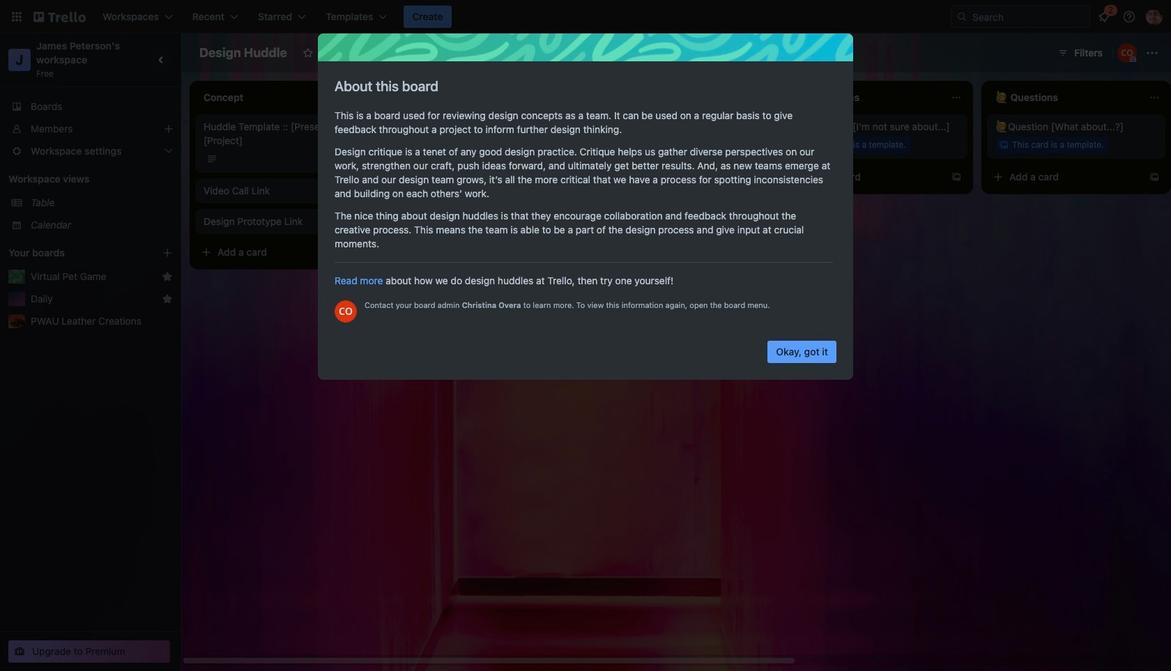 Task type: vqa. For each thing, say whether or not it's contained in the screenshot.
a
no



Task type: locate. For each thing, give the bounding box(es) containing it.
create from template… image
[[753, 171, 764, 183], [951, 171, 962, 183], [1149, 171, 1160, 183]]

christina overa (christinaovera) image
[[549, 223, 566, 240], [335, 300, 357, 323]]

0 horizontal spatial create from template… image
[[753, 171, 764, 183]]

christina overa (christinaovera) image
[[1117, 43, 1137, 63]]

1 vertical spatial christina overa (christinaovera) image
[[335, 300, 357, 323]]

2 horizontal spatial create from template… image
[[1149, 171, 1160, 183]]

add board image
[[162, 247, 173, 259]]

2 create from template… image from the left
[[951, 171, 962, 183]]

3 create from template… image from the left
[[1149, 171, 1160, 183]]

james peterson (jamespeterson93) image
[[1146, 8, 1163, 25]]

starred icon image
[[162, 271, 173, 282], [162, 293, 173, 305]]

1 vertical spatial starred icon image
[[162, 293, 173, 305]]

Board name text field
[[192, 42, 294, 64]]

0 vertical spatial christina overa (christinaovera) image
[[549, 223, 566, 240]]

1 horizontal spatial christina overa (christinaovera) image
[[549, 223, 566, 240]]

2 notifications image
[[1096, 8, 1112, 25]]

customize views image
[[508, 46, 522, 60]]

1 horizontal spatial create from template… image
[[951, 171, 962, 183]]

0 horizontal spatial christina overa (christinaovera) image
[[335, 300, 357, 323]]

1 starred icon image from the top
[[162, 271, 173, 282]]

create from template… image
[[357, 247, 368, 258]]

2 starred icon image from the top
[[162, 293, 173, 305]]

1 create from template… image from the left
[[753, 171, 764, 183]]

search image
[[956, 11, 968, 22]]

your boards with 3 items element
[[8, 245, 141, 261]]

0 vertical spatial starred icon image
[[162, 271, 173, 282]]



Task type: describe. For each thing, give the bounding box(es) containing it.
open information menu image
[[1122, 10, 1136, 24]]

Search field
[[968, 7, 1089, 26]]

primary element
[[0, 0, 1171, 33]]

star or unstar board image
[[302, 47, 314, 59]]

show menu image
[[1145, 46, 1159, 60]]



